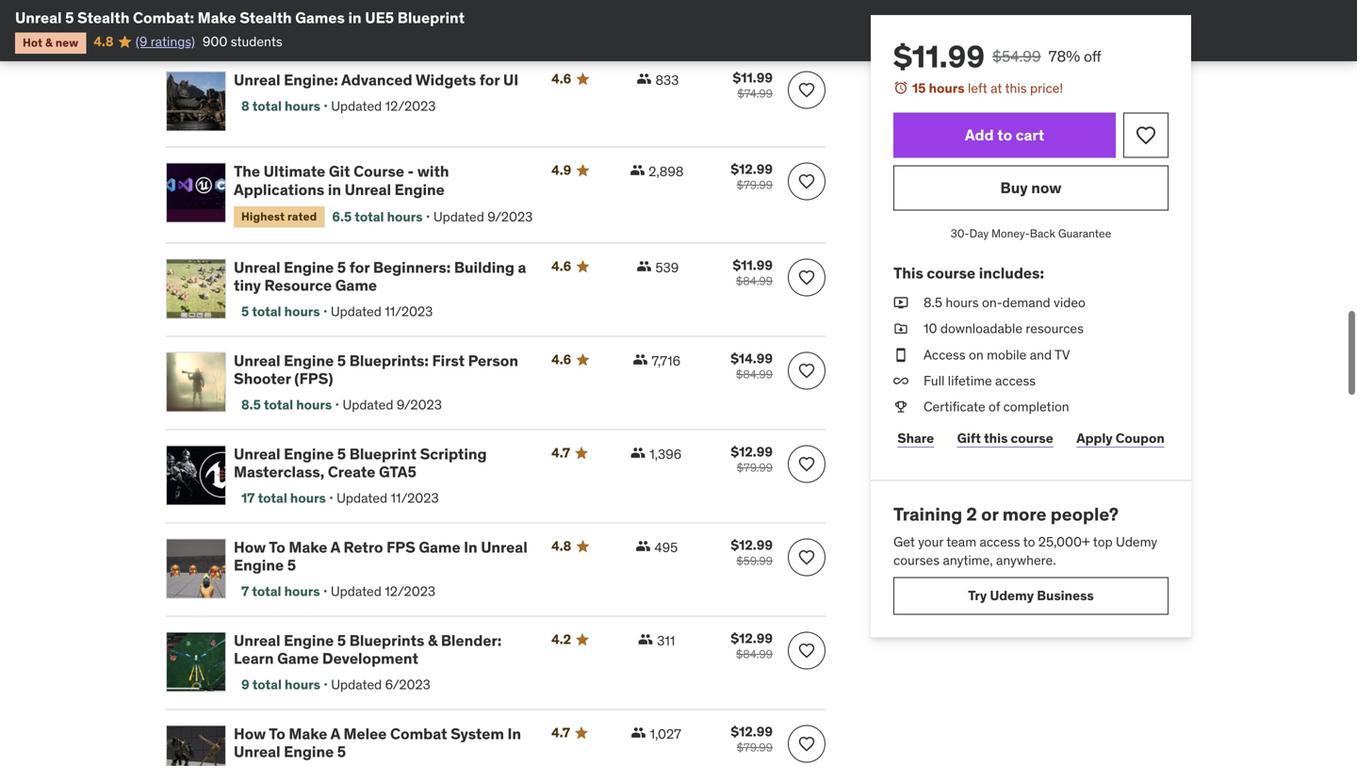 Task type: locate. For each thing, give the bounding box(es) containing it.
1 horizontal spatial stealth
[[240, 8, 292, 27]]

access
[[996, 372, 1036, 389], [980, 533, 1021, 550]]

11/2023 down beginners:
[[385, 303, 433, 320]]

1 horizontal spatial hot
[[241, 8, 261, 23]]

updated for a
[[331, 583, 382, 600]]

person
[[468, 351, 518, 370]]

2 $12.99 $79.99 from the top
[[731, 444, 773, 475]]

total right the 17
[[258, 490, 287, 507]]

1 vertical spatial 4.6
[[552, 258, 572, 275]]

0 vertical spatial updated 11/2023
[[331, 303, 433, 320]]

11/2023 down gta5
[[391, 490, 439, 507]]

$12.99 $59.99
[[731, 537, 773, 568]]

make up the 7 total hours in the bottom left of the page
[[289, 538, 327, 557]]

5 down tiny
[[241, 303, 249, 320]]

access
[[924, 346, 966, 363]]

$12.99 for unreal engine 5 blueprints & blender: learn game development
[[731, 630, 773, 647]]

updated 11/2023 down gta5
[[337, 490, 439, 507]]

0 horizontal spatial &
[[45, 35, 53, 50]]

widgets
[[416, 70, 476, 90]]

2 vertical spatial make
[[289, 724, 327, 744]]

wishlist image
[[798, 172, 816, 191], [798, 268, 816, 287], [798, 362, 816, 380], [798, 455, 816, 474], [798, 641, 816, 660], [798, 735, 816, 754]]

make for how to make a retro fps game in unreal engine 5
[[289, 538, 327, 557]]

unreal engine 5 blueprints & blender: learn game development
[[234, 631, 502, 669]]

xsmall image left 1,027
[[631, 725, 646, 740]]

1 vertical spatial updated 11/2023
[[337, 490, 439, 507]]

make
[[198, 8, 236, 27], [289, 538, 327, 557], [289, 724, 327, 744]]

2 to from the top
[[269, 724, 285, 744]]

1 vertical spatial $12.99 $79.99
[[731, 444, 773, 475]]

1 vertical spatial access
[[980, 533, 1021, 550]]

to up the 7 total hours in the bottom left of the page
[[269, 538, 285, 557]]

course down 30-
[[927, 263, 976, 283]]

0 vertical spatial 4.7
[[552, 444, 570, 461]]

updated 9/2023 up building
[[434, 208, 533, 225]]

5 $12.99 from the top
[[731, 723, 773, 740]]

4.6 for unreal engine: advanced widgets for ui
[[552, 70, 572, 87]]

a for retro
[[331, 538, 340, 557]]

xsmall image
[[637, 71, 652, 86], [894, 346, 909, 364], [633, 352, 648, 367], [894, 372, 909, 390], [894, 398, 909, 416], [631, 725, 646, 740]]

1 vertical spatial blueprint
[[350, 444, 417, 464]]

$12.99 $79.99
[[731, 161, 773, 193], [731, 444, 773, 475], [731, 723, 773, 755]]

0 vertical spatial in
[[464, 538, 478, 557]]

1 $12.99 $79.99 from the top
[[731, 161, 773, 193]]

updated down "create"
[[337, 490, 388, 507]]

$84.99 right 311
[[736, 647, 773, 662]]

0 horizontal spatial 8.5
[[241, 396, 261, 413]]

hours right 7
[[284, 583, 320, 600]]

to inside training 2 or more people? get your team access to 25,000+ top udemy courses anytime, anywhere.
[[1024, 533, 1036, 550]]

xsmall image left 833
[[637, 71, 652, 86]]

1,396
[[650, 446, 682, 463]]

2 $12.99 from the top
[[731, 444, 773, 460]]

3 $84.99 from the top
[[736, 647, 773, 662]]

engine inside unreal engine 5 blueprints & blender: learn game development
[[284, 631, 334, 650]]

this
[[894, 263, 924, 283]]

team
[[947, 533, 977, 550]]

1 vertical spatial 11/2023
[[391, 490, 439, 507]]

shooter
[[234, 369, 291, 389]]

1 horizontal spatial hot & new
[[241, 8, 297, 23]]

create
[[328, 463, 376, 482]]

the ultimate git course - with applications in unreal engine
[[234, 162, 449, 199]]

hours down (fps)
[[296, 396, 332, 413]]

1 vertical spatial wishlist image
[[1135, 124, 1158, 147]]

blueprint right ue5
[[398, 8, 465, 27]]

total right the 9
[[252, 676, 282, 693]]

xsmall image for unreal engine 5 for beginners: building a tiny resource game
[[637, 259, 652, 274]]

engine up 6.5 total hours
[[395, 180, 445, 199]]

1 a from the top
[[331, 538, 340, 557]]

$84.99 for unreal engine 5 blueprints & blender: learn game development
[[736, 647, 773, 662]]

4.6
[[552, 70, 572, 87], [552, 258, 572, 275], [552, 351, 572, 368]]

0 vertical spatial a
[[331, 538, 340, 557]]

updated down development
[[331, 676, 382, 693]]

1 horizontal spatial udemy
[[1116, 533, 1158, 550]]

2 vertical spatial $84.99
[[736, 647, 773, 662]]

hours
[[362, 7, 397, 24], [929, 80, 965, 97], [285, 97, 321, 114], [387, 208, 423, 225], [946, 294, 979, 311], [284, 303, 320, 320], [296, 396, 332, 413], [290, 490, 326, 507], [284, 583, 320, 600], [285, 676, 321, 693]]

unreal 5 stealth combat: make stealth games in ue5 blueprint
[[15, 8, 465, 27]]

$12.99 down $74.99
[[731, 161, 773, 178]]

$84.99 inside '$11.99 $84.99'
[[736, 274, 773, 288]]

total right 7
[[252, 583, 281, 600]]

certificate
[[924, 398, 986, 415]]

xsmall image for unreal engine 5 blueprints & blender: learn game development
[[638, 632, 654, 647]]

0 vertical spatial 8.5
[[924, 294, 943, 311]]

gta5
[[379, 463, 417, 482]]

updated down unreal engine 5 for beginners: building a tiny resource game
[[331, 303, 382, 320]]

0 horizontal spatial for
[[350, 258, 370, 277]]

1 vertical spatial how
[[234, 724, 266, 744]]

3 $12.99 $79.99 from the top
[[731, 723, 773, 755]]

0 vertical spatial 4.6
[[552, 70, 572, 87]]

5 inside unreal engine 5 blueprints & blender: learn game development
[[337, 631, 346, 650]]

12/2023 for fps
[[385, 583, 436, 600]]

a left the retro on the bottom left of the page
[[331, 538, 340, 557]]

udemy inside training 2 or more people? get your team access to 25,000+ top udemy courses anytime, anywhere.
[[1116, 533, 1158, 550]]

2 $84.99 from the top
[[736, 367, 773, 382]]

engine inside unreal engine 5 for beginners: building a tiny resource game
[[284, 258, 334, 277]]

$79.99 right 1,027
[[737, 740, 773, 755]]

anywhere.
[[996, 552, 1056, 569]]

5 inside how to make a retro fps game in unreal engine 5
[[287, 556, 296, 575]]

12/2023 for ui
[[385, 97, 436, 114]]

0 vertical spatial $79.99
[[737, 178, 773, 193]]

& inside unreal engine 5 blueprints & blender: learn game development
[[428, 631, 438, 650]]

1 horizontal spatial in
[[348, 8, 362, 27]]

$11.99 right 833
[[733, 69, 773, 86]]

2 $79.99 from the top
[[737, 460, 773, 475]]

0 horizontal spatial new
[[55, 35, 79, 50]]

course
[[927, 263, 976, 283], [1011, 430, 1054, 447]]

16 total hours
[[312, 7, 397, 24]]

2 vertical spatial 4.6
[[552, 351, 572, 368]]

2 wishlist image from the top
[[798, 268, 816, 287]]

updated for blueprint
[[337, 490, 388, 507]]

$79.99 up $12.99 $59.99
[[737, 460, 773, 475]]

0 vertical spatial updated 12/2023
[[408, 7, 513, 24]]

2 how from the top
[[234, 724, 266, 744]]

left
[[968, 80, 988, 97]]

game right "resource"
[[335, 276, 377, 295]]

xsmall image left access
[[894, 346, 909, 364]]

7 total hours
[[241, 583, 320, 600]]

1 vertical spatial make
[[289, 538, 327, 557]]

stealth left combat:
[[77, 8, 130, 27]]

unreal engine 5 blueprints & blender: learn game development link
[[234, 631, 529, 669]]

1 vertical spatial for
[[350, 258, 370, 277]]

hours left 'on-'
[[946, 294, 979, 311]]

updated 12/2023 down unreal engine: advanced widgets for ui link
[[331, 97, 436, 114]]

updated down with
[[434, 208, 484, 225]]

masterclass,
[[234, 463, 325, 482]]

wishlist image
[[798, 81, 816, 100], [1135, 124, 1158, 147], [798, 548, 816, 567]]

1 horizontal spatial game
[[335, 276, 377, 295]]

buy
[[1001, 178, 1028, 197]]

engine up 8.5 total hours
[[284, 351, 334, 370]]

1 wishlist image from the top
[[798, 172, 816, 191]]

game right the fps
[[419, 538, 461, 557]]

unreal for unreal engine 5 blueprints: first person shooter (fps)
[[234, 351, 280, 370]]

$84.99
[[736, 274, 773, 288], [736, 367, 773, 382], [736, 647, 773, 662]]

0 vertical spatial 4.8
[[94, 33, 114, 50]]

unreal engine: advanced widgets for ui link
[[234, 70, 529, 90]]

1 horizontal spatial 8.5
[[924, 294, 943, 311]]

1 4.6 from the top
[[552, 70, 572, 87]]

access on mobile and tv
[[924, 346, 1071, 363]]

1 vertical spatial updated 12/2023
[[331, 97, 436, 114]]

5 up the 7 total hours in the bottom left of the page
[[287, 556, 296, 575]]

updated 12/2023 down the how to make a retro fps game in unreal engine 5 link at bottom
[[331, 583, 436, 600]]

1,027
[[650, 726, 682, 743]]

1 vertical spatial udemy
[[990, 587, 1034, 604]]

in inside the ultimate git course - with applications in unreal engine
[[328, 180, 341, 199]]

in left ue5
[[348, 8, 362, 27]]

mobile
[[987, 346, 1027, 363]]

2 vertical spatial updated 12/2023
[[331, 583, 436, 600]]

this course includes:
[[894, 263, 1045, 283]]

to inside how to make a melee combat system in unreal engine 5
[[269, 724, 285, 744]]

0 horizontal spatial game
[[277, 649, 319, 669]]

12/2023 down unreal engine: advanced widgets for ui link
[[385, 97, 436, 114]]

3 4.6 from the top
[[552, 351, 572, 368]]

people?
[[1051, 503, 1119, 526]]

engine down rated
[[284, 258, 334, 277]]

15
[[913, 80, 926, 97]]

4.7 for 1,027
[[552, 724, 570, 741]]

xsmall image for certificate of completion
[[894, 398, 909, 416]]

xsmall image for access on mobile and tv
[[894, 346, 909, 364]]

xsmall image up share
[[894, 398, 909, 416]]

0 vertical spatial updated 9/2023
[[434, 208, 533, 225]]

900
[[203, 33, 228, 50]]

0 vertical spatial game
[[335, 276, 377, 295]]

6 wishlist image from the top
[[798, 735, 816, 754]]

1 horizontal spatial course
[[1011, 430, 1054, 447]]

game inside unreal engine 5 for beginners: building a tiny resource game
[[335, 276, 377, 295]]

updated right ue5
[[408, 7, 459, 24]]

2 vertical spatial game
[[277, 649, 319, 669]]

8.5 down shooter
[[241, 396, 261, 413]]

1 vertical spatial $84.99
[[736, 367, 773, 382]]

4.6 for unreal engine 5 blueprints: first person shooter (fps)
[[552, 351, 572, 368]]

1 horizontal spatial in
[[508, 724, 521, 744]]

updated 11/2023 for for
[[331, 303, 433, 320]]

1 vertical spatial to
[[269, 724, 285, 744]]

completion
[[1004, 398, 1070, 415]]

at
[[991, 80, 1003, 97]]

to inside button
[[998, 125, 1013, 145]]

2 4.7 from the top
[[552, 724, 570, 741]]

in right the fps
[[464, 538, 478, 557]]

xsmall image left 7,716
[[633, 352, 648, 367]]

0 vertical spatial $84.99
[[736, 274, 773, 288]]

unreal for unreal engine 5 for beginners: building a tiny resource game
[[234, 258, 280, 277]]

engine up 7
[[234, 556, 284, 575]]

make inside how to make a retro fps game in unreal engine 5
[[289, 538, 327, 557]]

$12.99 down $14.99 $84.99 on the right top of page
[[731, 444, 773, 460]]

how up 7
[[234, 538, 266, 557]]

xsmall image for 7,716
[[633, 352, 648, 367]]

1 4.7 from the top
[[552, 444, 570, 461]]

$84.99 right 7,716
[[736, 367, 773, 382]]

unreal inside unreal engine 5 blueprints & blender: learn game development
[[234, 631, 280, 650]]

0 vertical spatial course
[[927, 263, 976, 283]]

5 left blueprints
[[337, 631, 346, 650]]

2 vertical spatial $12.99 $79.99
[[731, 723, 773, 755]]

& left (9
[[45, 35, 53, 50]]

$12.99 for unreal engine 5 blueprint scripting masterclass, create gta5
[[731, 444, 773, 460]]

& left "blender:"
[[428, 631, 438, 650]]

how inside how to make a retro fps game in unreal engine 5
[[234, 538, 266, 557]]

guarantee
[[1059, 226, 1112, 241]]

updated 9/2023 for 6.5 total hours
[[434, 208, 533, 225]]

5 right "resource"
[[337, 258, 346, 277]]

0 horizontal spatial in
[[464, 538, 478, 557]]

2 horizontal spatial game
[[419, 538, 461, 557]]

xsmall image for full lifetime access
[[894, 372, 909, 390]]

back
[[1030, 226, 1056, 241]]

engine left melee
[[284, 743, 334, 762]]

5 left gta5
[[337, 444, 346, 464]]

1 vertical spatial 4.7
[[552, 724, 570, 741]]

in
[[348, 8, 362, 27], [328, 180, 341, 199]]

9/2023 down unreal engine 5 blueprints: first person shooter (fps) link
[[397, 396, 442, 413]]

make for how to make a melee combat system in unreal engine 5
[[289, 724, 327, 744]]

xsmall image left full
[[894, 372, 909, 390]]

8 total hours
[[241, 97, 321, 114]]

1 vertical spatial in
[[328, 180, 341, 199]]

1 vertical spatial in
[[508, 724, 521, 744]]

hours right the 9
[[285, 676, 321, 693]]

0 vertical spatial to
[[269, 538, 285, 557]]

1 vertical spatial updated 9/2023
[[343, 396, 442, 413]]

3 wishlist image from the top
[[798, 362, 816, 380]]

1 to from the top
[[269, 538, 285, 557]]

$84.99 inside $14.99 $84.99
[[736, 367, 773, 382]]

updated 9/2023 for 8.5 total hours
[[343, 396, 442, 413]]

1 vertical spatial a
[[331, 724, 340, 744]]

try udemy business link
[[894, 577, 1169, 615]]

833
[[656, 72, 679, 89]]

updated 12/2023 up widgets on the top left of page
[[408, 7, 513, 24]]

4.6 right person
[[552, 351, 572, 368]]

$11.99 $74.99
[[733, 69, 773, 101]]

1 vertical spatial 9/2023
[[397, 396, 442, 413]]

5 right (fps)
[[337, 351, 346, 370]]

1 vertical spatial course
[[1011, 430, 1054, 447]]

1 $79.99 from the top
[[737, 178, 773, 193]]

5 wishlist image from the top
[[798, 641, 816, 660]]

unreal
[[15, 8, 62, 27], [234, 70, 280, 90], [345, 180, 391, 199], [234, 258, 280, 277], [234, 351, 280, 370], [234, 444, 280, 464], [481, 538, 528, 557], [234, 631, 280, 650], [234, 743, 280, 762]]

hot & new left (9
[[23, 35, 79, 50]]

(9
[[136, 33, 147, 50]]

your
[[918, 533, 944, 550]]

combat:
[[133, 8, 194, 27]]

in right the system
[[508, 724, 521, 744]]

5 left combat:
[[65, 8, 74, 27]]

udemy right "top"
[[1116, 533, 1158, 550]]

engine up 9 total hours
[[284, 631, 334, 650]]

$84.99 for unreal engine 5 for beginners: building a tiny resource game
[[736, 274, 773, 288]]

6.5
[[332, 208, 352, 225]]

wishlist image for how to make a retro fps game in unreal engine 5
[[798, 548, 816, 567]]

hours right games
[[362, 7, 397, 24]]

game
[[335, 276, 377, 295], [419, 538, 461, 557], [277, 649, 319, 669]]

3 $12.99 from the top
[[731, 537, 773, 554]]

to inside how to make a retro fps game in unreal engine 5
[[269, 538, 285, 557]]

total for blueprints
[[252, 676, 282, 693]]

to
[[998, 125, 1013, 145], [1024, 533, 1036, 550]]

how to make a melee combat system in unreal engine 5 link
[[234, 724, 529, 762]]

$54.99
[[993, 47, 1041, 66]]

4.9
[[552, 162, 572, 179]]

0 horizontal spatial hot
[[23, 35, 43, 50]]

0 vertical spatial 11/2023
[[385, 303, 433, 320]]

0 vertical spatial wishlist image
[[798, 81, 816, 100]]

course down completion
[[1011, 430, 1054, 447]]

12/2023 down the fps
[[385, 583, 436, 600]]

1 horizontal spatial 4.8
[[552, 538, 572, 555]]

hours down the ultimate git course - with applications in unreal engine link at the left of page
[[387, 208, 423, 225]]

5 inside how to make a melee combat system in unreal engine 5
[[337, 743, 346, 762]]

total down tiny
[[252, 303, 281, 320]]

unreal inside unreal engine 5 blueprint scripting masterclass, create gta5
[[234, 444, 280, 464]]

$11.99 for $11.99 $74.99
[[733, 69, 773, 86]]

1 vertical spatial to
[[1024, 533, 1036, 550]]

in inside how to make a melee combat system in unreal engine 5
[[508, 724, 521, 744]]

2,898
[[649, 163, 684, 180]]

4 $12.99 from the top
[[731, 630, 773, 647]]

resources
[[1026, 320, 1084, 337]]

4.8 up 4.2 on the left bottom
[[552, 538, 572, 555]]

certificate of completion
[[924, 398, 1070, 415]]

2 vertical spatial wishlist image
[[798, 548, 816, 567]]

try udemy business
[[968, 587, 1094, 604]]

to left the cart
[[998, 125, 1013, 145]]

0 horizontal spatial 9/2023
[[397, 396, 442, 413]]

for left ui
[[480, 70, 500, 90]]

1 vertical spatial hot & new
[[23, 35, 79, 50]]

2 4.6 from the top
[[552, 258, 572, 275]]

system
[[451, 724, 504, 744]]

unreal engine 5 for beginners: building a tiny resource game link
[[234, 258, 529, 295]]

$12.99 $79.99 for the ultimate git course - with applications in unreal engine
[[731, 161, 773, 193]]

try
[[968, 587, 987, 604]]

8.5
[[924, 294, 943, 311], [241, 396, 261, 413]]

17
[[241, 490, 255, 507]]

2 vertical spatial $79.99
[[737, 740, 773, 755]]

price!
[[1030, 80, 1063, 97]]

1 horizontal spatial new
[[274, 8, 297, 23]]

unreal for unreal engine 5 blueprints & blender: learn game development
[[234, 631, 280, 650]]

unreal inside unreal engine 5 blueprints: first person shooter (fps)
[[234, 351, 280, 370]]

updated 11/2023 for blueprint
[[337, 490, 439, 507]]

0 vertical spatial &
[[264, 8, 271, 23]]

1 vertical spatial this
[[984, 430, 1008, 447]]

1 vertical spatial 8.5
[[241, 396, 261, 413]]

learn
[[234, 649, 274, 669]]

8.5 for 8.5 total hours
[[241, 396, 261, 413]]

1 vertical spatial hot
[[23, 35, 43, 50]]

xsmall image for unreal engine 5 blueprint scripting masterclass, create gta5
[[631, 445, 646, 460]]

xsmall image left the 539
[[637, 259, 652, 274]]

2 vertical spatial 12/2023
[[385, 583, 436, 600]]

$84.99 inside the "$12.99 $84.99"
[[736, 647, 773, 662]]

$79.99 up '$11.99 $84.99'
[[737, 178, 773, 193]]

& up 'students'
[[264, 8, 271, 23]]

12/2023 up ui
[[462, 7, 513, 24]]

$12.99 $84.99
[[731, 630, 773, 662]]

a for melee
[[331, 724, 340, 744]]

blueprints:
[[350, 351, 429, 370]]

xsmall image left "2,898"
[[630, 163, 645, 178]]

hours down engine:
[[285, 97, 321, 114]]

0 vertical spatial blueprint
[[398, 8, 465, 27]]

2 horizontal spatial &
[[428, 631, 438, 650]]

8.5 for 8.5 hours on-demand video
[[924, 294, 943, 311]]

access inside training 2 or more people? get your team access to 25,000+ top udemy courses anytime, anywhere.
[[980, 533, 1021, 550]]

$11.99 $84.99
[[733, 257, 773, 288]]

access down 'mobile'
[[996, 372, 1036, 389]]

blueprint
[[398, 8, 465, 27], [350, 444, 417, 464]]

blueprint left scripting
[[350, 444, 417, 464]]

$11.99 $54.99 78% off
[[894, 38, 1102, 75]]

0 vertical spatial in
[[348, 8, 362, 27]]

alarm image
[[894, 80, 909, 95]]

in inside how to make a retro fps game in unreal engine 5
[[464, 538, 478, 557]]

1 vertical spatial 4.8
[[552, 538, 572, 555]]

in up 6.5
[[328, 180, 341, 199]]

xsmall image left '495'
[[636, 539, 651, 554]]

4 wishlist image from the top
[[798, 455, 816, 474]]

updated for for
[[331, 303, 382, 320]]

this right gift
[[984, 430, 1008, 447]]

1 horizontal spatial for
[[480, 70, 500, 90]]

updated 9/2023
[[434, 208, 533, 225], [343, 396, 442, 413]]

a inside how to make a retro fps game in unreal engine 5
[[331, 538, 340, 557]]

0 horizontal spatial in
[[328, 180, 341, 199]]

5 down updated 6/2023
[[337, 743, 346, 762]]

1 horizontal spatial 9/2023
[[488, 208, 533, 225]]

add
[[965, 125, 994, 145]]

how inside how to make a melee combat system in unreal engine 5
[[234, 724, 266, 744]]

how down the 9
[[234, 724, 266, 744]]

hours for 9 total hours
[[285, 676, 321, 693]]

1 $84.99 from the top
[[736, 274, 773, 288]]

hours down "resource"
[[284, 303, 320, 320]]

unreal inside unreal engine 5 for beginners: building a tiny resource game
[[234, 258, 280, 277]]

engine inside how to make a melee combat system in unreal engine 5
[[284, 743, 334, 762]]

$12.99 right '495'
[[731, 537, 773, 554]]

xsmall image left 1,396
[[631, 445, 646, 460]]

$12.99 down the "$12.99 $84.99"
[[731, 723, 773, 740]]

make inside how to make a melee combat system in unreal engine 5
[[289, 724, 327, 744]]

access down or
[[980, 533, 1021, 550]]

beginners:
[[373, 258, 451, 277]]

1 vertical spatial $79.99
[[737, 460, 773, 475]]

to for how to make a melee combat system in unreal engine 5
[[269, 724, 285, 744]]

2 vertical spatial &
[[428, 631, 438, 650]]

1 how from the top
[[234, 538, 266, 557]]

7,716
[[652, 353, 681, 370]]

engine inside how to make a retro fps game in unreal engine 5
[[234, 556, 284, 575]]

wishlist image for unreal engine 5 blueprints & blender: learn game development
[[798, 641, 816, 660]]

a inside how to make a melee combat system in unreal engine 5
[[331, 724, 340, 744]]

0 vertical spatial 12/2023
[[462, 7, 513, 24]]

udemy right try
[[990, 587, 1034, 604]]

this right the at
[[1005, 80, 1027, 97]]

combat
[[390, 724, 447, 744]]

stealth up 'students'
[[240, 8, 292, 27]]

1 vertical spatial game
[[419, 538, 461, 557]]

1 $12.99 from the top
[[731, 161, 773, 178]]

1 vertical spatial 12/2023
[[385, 97, 436, 114]]

4.2
[[552, 631, 571, 648]]

1 stealth from the left
[[77, 8, 130, 27]]

2 a from the top
[[331, 724, 340, 744]]

for inside unreal engine 5 for beginners: building a tiny resource game
[[350, 258, 370, 277]]

0 vertical spatial this
[[1005, 80, 1027, 97]]

unreal for unreal engine: advanced widgets for ui
[[234, 70, 280, 90]]

for left beginners:
[[350, 258, 370, 277]]

make up 900
[[198, 8, 236, 27]]

0 vertical spatial to
[[998, 125, 1013, 145]]

1 horizontal spatial to
[[1024, 533, 1036, 550]]

to down 9 total hours
[[269, 724, 285, 744]]

0 vertical spatial $12.99 $79.99
[[731, 161, 773, 193]]

xsmall image
[[630, 163, 645, 178], [637, 259, 652, 274], [894, 294, 909, 312], [894, 320, 909, 338], [631, 445, 646, 460], [636, 539, 651, 554], [638, 632, 654, 647]]

0 horizontal spatial udemy
[[990, 587, 1034, 604]]

0 vertical spatial for
[[480, 70, 500, 90]]

updated for widgets
[[331, 97, 382, 114]]



Task type: describe. For each thing, give the bounding box(es) containing it.
rated
[[288, 209, 317, 224]]

unreal inside how to make a retro fps game in unreal engine 5
[[481, 538, 528, 557]]

get
[[894, 533, 915, 550]]

5 total hours
[[241, 303, 320, 320]]

$12.99 for the ultimate git course - with applications in unreal engine
[[731, 161, 773, 178]]

$84.99 for unreal engine 5 blueprints: first person shooter (fps)
[[736, 367, 773, 382]]

apply coupon button
[[1073, 420, 1169, 458]]

git
[[329, 162, 350, 181]]

more
[[1003, 503, 1047, 526]]

updated for blueprints
[[331, 676, 382, 693]]

0 vertical spatial make
[[198, 8, 236, 27]]

hours right 15
[[929, 80, 965, 97]]

hours for 6.5 total hours
[[387, 208, 423, 225]]

full
[[924, 372, 945, 389]]

updated 12/2023 for retro
[[331, 583, 436, 600]]

2 stealth from the left
[[240, 8, 292, 27]]

0 vertical spatial hot
[[241, 8, 261, 23]]

11/2023 for scripting
[[391, 490, 439, 507]]

day
[[970, 226, 989, 241]]

16
[[312, 7, 326, 24]]

10
[[924, 320, 938, 337]]

0 horizontal spatial 4.8
[[94, 33, 114, 50]]

0 vertical spatial access
[[996, 372, 1036, 389]]

1 vertical spatial new
[[55, 35, 79, 50]]

hours for 8 total hours
[[285, 97, 321, 114]]

xsmall image left 10
[[894, 320, 909, 338]]

4.7 for 1,396
[[552, 444, 570, 461]]

business
[[1037, 587, 1094, 604]]

hours for 16 total hours
[[362, 7, 397, 24]]

30-
[[951, 226, 970, 241]]

buy now
[[1001, 178, 1062, 197]]

11/2023 for beginners:
[[385, 303, 433, 320]]

wishlist image for unreal engine 5 for beginners: building a tiny resource game
[[798, 268, 816, 287]]

first
[[432, 351, 465, 370]]

total for blueprints:
[[264, 396, 293, 413]]

money-
[[992, 226, 1030, 241]]

unreal inside the ultimate git course - with applications in unreal engine
[[345, 180, 391, 199]]

unreal engine 5 blueprints: first person shooter (fps)
[[234, 351, 518, 389]]

3 $79.99 from the top
[[737, 740, 773, 755]]

highest
[[241, 209, 285, 224]]

updated 6/2023
[[331, 676, 431, 693]]

$79.99 for unreal engine 5 blueprint scripting masterclass, create gta5
[[737, 460, 773, 475]]

lifetime
[[948, 372, 992, 389]]

share
[[898, 430, 934, 447]]

539
[[656, 259, 679, 276]]

in for game
[[464, 538, 478, 557]]

video
[[1054, 294, 1086, 311]]

game inside how to make a retro fps game in unreal engine 5
[[419, 538, 461, 557]]

0 vertical spatial hot & new
[[241, 8, 297, 23]]

in for games
[[348, 8, 362, 27]]

9/2023 for 8.5 total hours
[[397, 396, 442, 413]]

updated 12/2023 for for
[[331, 97, 436, 114]]

1 vertical spatial &
[[45, 35, 53, 50]]

engine inside unreal engine 5 blueprints: first person shooter (fps)
[[284, 351, 334, 370]]

15 hours left at this price!
[[913, 80, 1063, 97]]

wishlist image for unreal engine: advanced widgets for ui
[[798, 81, 816, 100]]

0 horizontal spatial course
[[927, 263, 976, 283]]

total for widgets
[[252, 97, 282, 114]]

10 downloadable resources
[[924, 320, 1084, 337]]

25,000+
[[1039, 533, 1090, 550]]

xsmall image for 1,027
[[631, 725, 646, 740]]

unreal engine 5 blueprint scripting masterclass, create gta5
[[234, 444, 487, 482]]

hours for 7 total hours
[[284, 583, 320, 600]]

how for how to make a melee combat system in unreal engine 5
[[234, 724, 266, 744]]

$11.99 for $11.99 $84.99
[[733, 257, 773, 274]]

top
[[1093, 533, 1113, 550]]

training 2 or more people? get your team access to 25,000+ top udemy courses anytime, anywhere.
[[894, 503, 1158, 569]]

hours for 8.5 total hours
[[296, 396, 332, 413]]

blueprints
[[350, 631, 425, 650]]

in for system
[[508, 724, 521, 744]]

hours for 5 total hours
[[284, 303, 320, 320]]

highest rated
[[241, 209, 317, 224]]

ratings)
[[151, 33, 195, 50]]

0 horizontal spatial hot & new
[[23, 35, 79, 50]]

5 inside unreal engine 5 blueprints: first person shooter (fps)
[[337, 351, 346, 370]]

now
[[1032, 178, 1062, 197]]

the ultimate git course - with applications in unreal engine link
[[234, 162, 529, 199]]

9/2023 for 6.5 total hours
[[488, 208, 533, 225]]

and
[[1030, 346, 1052, 363]]

students
[[231, 33, 283, 50]]

in for applications
[[328, 180, 341, 199]]

$79.99 for the ultimate git course - with applications in unreal engine
[[737, 178, 773, 193]]

30-day money-back guarantee
[[951, 226, 1112, 241]]

2
[[967, 503, 977, 526]]

updated for blueprints:
[[343, 396, 394, 413]]

0 vertical spatial new
[[274, 8, 297, 23]]

blueprint inside unreal engine 5 blueprint scripting masterclass, create gta5
[[350, 444, 417, 464]]

6.5 total hours
[[332, 208, 423, 225]]

with
[[417, 162, 449, 181]]

cart
[[1016, 125, 1045, 145]]

coupon
[[1116, 430, 1165, 447]]

hours for 17 total hours
[[290, 490, 326, 507]]

downloadable
[[941, 320, 1023, 337]]

total right 16
[[329, 7, 359, 24]]

8
[[241, 97, 249, 114]]

how for how to make a retro fps game in unreal engine 5
[[234, 538, 266, 557]]

add to cart button
[[894, 113, 1116, 158]]

how to make a retro fps game in unreal engine 5 link
[[234, 538, 529, 575]]

on-
[[982, 294, 1003, 311]]

engine inside the ultimate git course - with applications in unreal engine
[[395, 180, 445, 199]]

xsmall image for 833
[[637, 71, 652, 86]]

total for a
[[252, 583, 281, 600]]

unreal engine: advanced widgets for ui
[[234, 70, 519, 90]]

311
[[657, 633, 675, 649]]

total right 6.5
[[355, 208, 384, 225]]

to for how to make a retro fps game in unreal engine 5
[[269, 538, 285, 557]]

development
[[322, 649, 419, 669]]

courses
[[894, 552, 940, 569]]

total for for
[[252, 303, 281, 320]]

$14.99
[[731, 350, 773, 367]]

blender:
[[441, 631, 502, 650]]

course
[[354, 162, 404, 181]]

buy now button
[[894, 166, 1169, 211]]

gift this course
[[958, 430, 1054, 447]]

78%
[[1049, 47, 1081, 66]]

4.6 for unreal engine 5 for beginners: building a tiny resource game
[[552, 258, 572, 275]]

unreal for unreal engine 5 blueprint scripting masterclass, create gta5
[[234, 444, 280, 464]]

wishlist image for unreal engine 5 blueprints: first person shooter (fps)
[[798, 362, 816, 380]]

total for blueprint
[[258, 490, 287, 507]]

apply coupon
[[1077, 430, 1165, 447]]

xsmall image down 'this'
[[894, 294, 909, 312]]

1 horizontal spatial &
[[264, 8, 271, 23]]

$11.99 for $11.99 $54.99 78% off
[[894, 38, 985, 75]]

ui
[[503, 70, 519, 90]]

xsmall image for the ultimate git course - with applications in unreal engine
[[630, 163, 645, 178]]

$59.99
[[737, 554, 773, 568]]

off
[[1084, 47, 1102, 66]]

how to make a retro fps game in unreal engine 5
[[234, 538, 528, 575]]

on
[[969, 346, 984, 363]]

fps
[[387, 538, 416, 557]]

495
[[655, 539, 678, 556]]

5 inside unreal engine 5 blueprint scripting masterclass, create gta5
[[337, 444, 346, 464]]

or
[[981, 503, 999, 526]]

gift this course link
[[954, 420, 1058, 458]]

xsmall image for how to make a retro fps game in unreal engine 5
[[636, 539, 651, 554]]

engine:
[[284, 70, 338, 90]]

wishlist image for unreal engine 5 blueprint scripting masterclass, create gta5
[[798, 455, 816, 474]]

$12.99 $79.99 for unreal engine 5 blueprint scripting masterclass, create gta5
[[731, 444, 773, 475]]

building
[[454, 258, 515, 277]]

game inside unreal engine 5 blueprints & blender: learn game development
[[277, 649, 319, 669]]

games
[[295, 8, 345, 27]]

unreal for unreal 5 stealth combat: make stealth games in ue5 blueprint
[[15, 8, 62, 27]]

wishlist image for the ultimate git course - with applications in unreal engine
[[798, 172, 816, 191]]

unreal inside how to make a melee combat system in unreal engine 5
[[234, 743, 280, 762]]

5 inside unreal engine 5 for beginners: building a tiny resource game
[[337, 258, 346, 277]]

9 total hours
[[241, 676, 321, 693]]

ue5
[[365, 8, 394, 27]]

(fps)
[[294, 369, 333, 389]]

(9 ratings)
[[136, 33, 195, 50]]

tv
[[1055, 346, 1071, 363]]

engine inside unreal engine 5 blueprint scripting masterclass, create gta5
[[284, 444, 334, 464]]

$12.99 for how to make a retro fps game in unreal engine 5
[[731, 537, 773, 554]]



Task type: vqa. For each thing, say whether or not it's contained in the screenshot.


